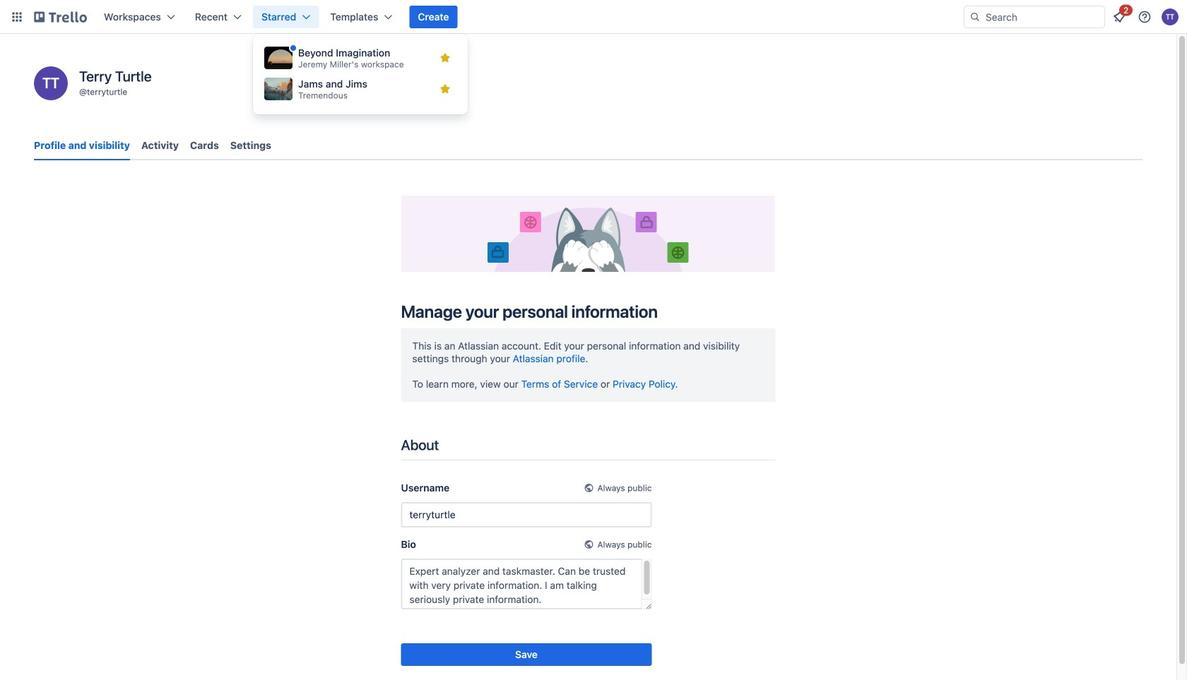 Task type: describe. For each thing, give the bounding box(es) containing it.
1 starred icon image from the top
[[440, 52, 451, 64]]

terry turtle (terryturtle) image
[[34, 66, 68, 100]]

open information menu image
[[1138, 10, 1152, 24]]

2 starred icon image from the top
[[440, 83, 451, 95]]

terry turtle (terryturtle) image
[[1162, 8, 1179, 25]]

primary element
[[0, 0, 1187, 34]]

2 notifications image
[[1111, 8, 1128, 25]]

Search field
[[981, 7, 1105, 27]]



Task type: vqa. For each thing, say whether or not it's contained in the screenshot.
search image at the top right
yes



Task type: locate. For each thing, give the bounding box(es) containing it.
0 vertical spatial starred icon image
[[440, 52, 451, 64]]

search image
[[970, 11, 981, 23]]

back to home image
[[34, 6, 87, 28]]

None text field
[[401, 502, 652, 528]]

1 vertical spatial starred icon image
[[440, 83, 451, 95]]

starred icon image
[[440, 52, 451, 64], [440, 83, 451, 95]]

None text field
[[401, 559, 652, 610]]



